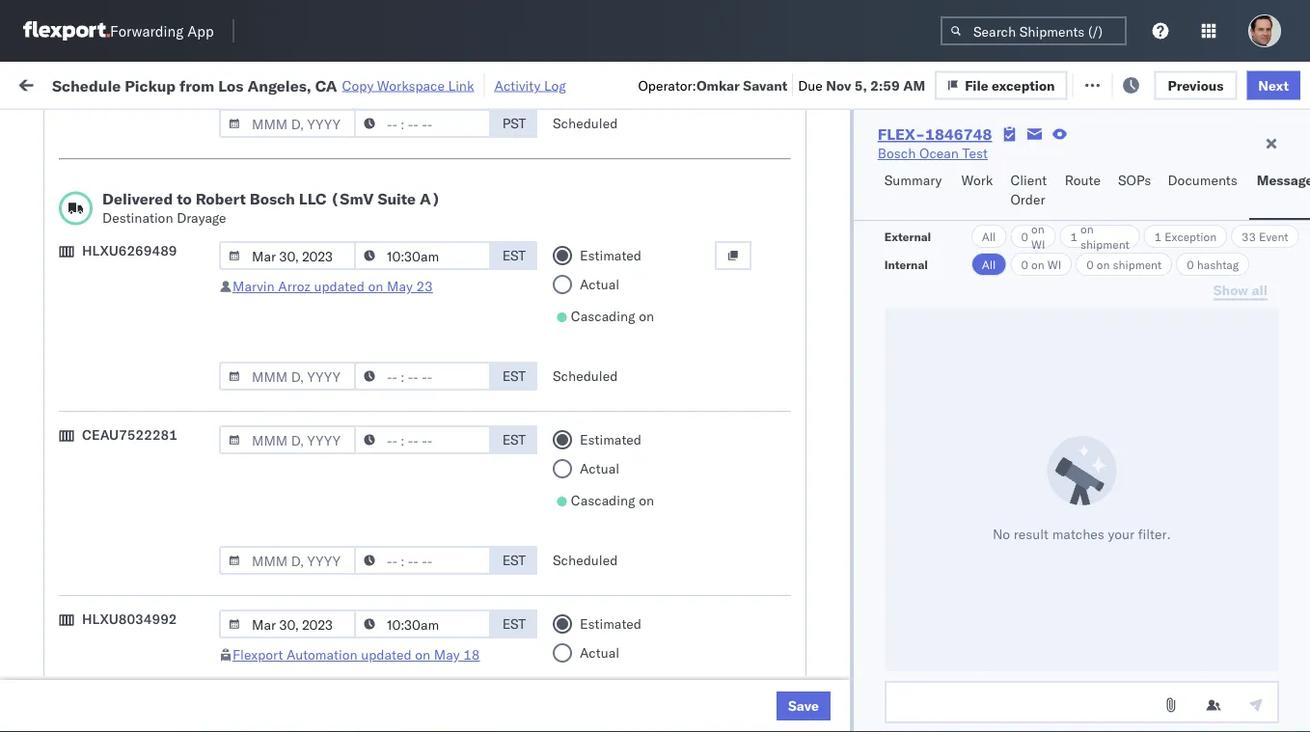 Task type: vqa. For each thing, say whether or not it's contained in the screenshot.
Karl to the top
yes



Task type: locate. For each thing, give the bounding box(es) containing it.
resize handle column header for client name
[[809, 150, 832, 733]]

2 1 from the left
[[1155, 229, 1162, 244]]

est, up 2:59 am est, jan 13, 2023
[[369, 576, 398, 593]]

5 ceau7522281, hlx from the top
[[1189, 405, 1311, 422]]

from up for
[[180, 76, 215, 95]]

1 vertical spatial 0 on wi
[[1022, 257, 1062, 272]]

0 vertical spatial flex-1846748
[[878, 125, 993, 144]]

2022 down 19,
[[447, 236, 480, 253]]

customs up "destination" on the top left of page
[[92, 183, 146, 200]]

lhuu7894563, for 2:59 am est, dec 14, 2022
[[1189, 448, 1289, 465]]

1 all from the top
[[982, 229, 996, 244]]

2022 right 14,
[[454, 448, 488, 465]]

mmm d, yyyy text field for pst
[[219, 109, 356, 138]]

1 -- : -- -- text field from the top
[[354, 109, 491, 138]]

mmm d, yyyy text field up 9:00
[[219, 546, 356, 575]]

work right import
[[210, 75, 243, 92]]

jan down 13,
[[409, 661, 430, 678]]

1 vertical spatial karl
[[1007, 703, 1032, 720]]

2:00 am est, nov 9, 2022
[[311, 406, 479, 423]]

1 customs from the top
[[92, 183, 146, 200]]

2 -- : -- -- text field from the top
[[354, 546, 491, 575]]

1 vertical spatial 23,
[[433, 661, 454, 678]]

1 vertical spatial confirm
[[44, 575, 94, 592]]

0 vertical spatial clearance
[[149, 183, 211, 200]]

0 vertical spatial 2:59 am edt, nov 5, 2022
[[311, 236, 480, 253]]

ocean fcl
[[591, 236, 658, 253], [591, 278, 658, 295], [591, 321, 658, 338], [591, 363, 658, 380], [591, 406, 658, 423], [591, 448, 658, 465], [591, 491, 658, 508], [591, 576, 658, 593], [591, 618, 658, 635], [591, 661, 658, 678]]

angeles, inside confirm pickup from los angeles, ca
[[199, 523, 252, 540]]

exception
[[1009, 75, 1072, 92], [992, 76, 1055, 93]]

0 vertical spatial scheduled
[[553, 115, 618, 132]]

1 vertical spatial 2:59 am edt, nov 5, 2022
[[311, 278, 480, 295]]

lagerfeld
[[1035, 661, 1093, 678], [1035, 703, 1093, 720]]

file exception
[[982, 75, 1072, 92], [965, 76, 1055, 93]]

1889466 for 2:59 am est, dec 14, 2022
[[1107, 448, 1166, 465]]

delivery down hlxu6269489
[[105, 320, 155, 337]]

updated down 2:59 am est, jan 13, 2023
[[361, 647, 412, 664]]

pickup for 2nd schedule pickup from los angeles, ca link
[[105, 353, 147, 370]]

confirm inside confirm pickup from los angeles, ca
[[44, 523, 94, 540]]

test
[[963, 145, 988, 162], [801, 236, 826, 253], [926, 236, 952, 253], [801, 278, 826, 295], [926, 278, 952, 295], [801, 321, 826, 338], [926, 321, 952, 338], [801, 363, 826, 380], [926, 363, 952, 380], [801, 406, 826, 423], [926, 406, 952, 423], [801, 448, 826, 465], [926, 448, 952, 465], [801, 491, 826, 508], [926, 491, 952, 508], [801, 533, 826, 550], [926, 533, 952, 550], [801, 576, 826, 593], [926, 576, 952, 593], [902, 618, 927, 635], [912, 661, 937, 678], [912, 703, 937, 720]]

1 vertical spatial customs
[[92, 395, 146, 412]]

shipment
[[1081, 237, 1130, 251], [1113, 257, 1162, 272]]

schedule pickup from los angeles, ca copy workspace link
[[52, 76, 474, 95]]

1 vertical spatial jan
[[409, 661, 430, 678]]

delivery down "destination" on the top left of page
[[105, 235, 155, 252]]

2 flex-1889466 from the top
[[1066, 491, 1166, 508]]

1 resize handle column header from the left
[[276, 150, 299, 733]]

pickup for 4th schedule pickup from los angeles, ca link from the bottom of the page
[[105, 268, 147, 285]]

2 vertical spatial cascading
[[571, 677, 636, 693]]

marvin
[[233, 278, 275, 295]]

schedule delivery appointment button down "destination" on the top left of page
[[44, 234, 237, 255]]

0 vertical spatial shipment
[[1081, 237, 1130, 251]]

1 vertical spatial updated
[[361, 647, 412, 664]]

-- : -- -- text field up 24,
[[354, 546, 491, 575]]

nov for 2:00 am est, nov 9, 2022's upload customs clearance documents link
[[401, 406, 426, 423]]

am
[[904, 76, 926, 93], [343, 194, 366, 210], [343, 236, 366, 253], [343, 278, 366, 295], [343, 363, 366, 380], [343, 406, 366, 423], [343, 448, 366, 465], [343, 576, 366, 593], [343, 618, 366, 635]]

from down confirm pickup from los angeles, ca button on the left of the page
[[150, 608, 178, 624]]

0 vertical spatial upload customs clearance documents link
[[44, 182, 274, 221]]

1 vertical spatial lagerfeld
[[1035, 703, 1093, 720]]

schedule pickup from los angeles, ca button up confirm pickup from los angeles, ca link
[[44, 437, 274, 477]]

1 horizontal spatial may
[[434, 647, 460, 664]]

4 schedule delivery appointment button from the top
[[44, 659, 237, 680]]

consignee right bookings
[[931, 618, 996, 635]]

shipment inside 1 on shipment
[[1081, 237, 1130, 251]]

-- : -- -- text field down 24,
[[354, 610, 491, 639]]

ocean
[[920, 145, 959, 162], [591, 236, 630, 253], [758, 236, 797, 253], [883, 236, 923, 253], [591, 278, 630, 295], [758, 278, 797, 295], [883, 278, 923, 295], [591, 321, 630, 338], [758, 321, 797, 338], [883, 321, 923, 338], [591, 363, 630, 380], [758, 363, 797, 380], [883, 363, 923, 380], [591, 406, 630, 423], [758, 406, 797, 423], [883, 406, 923, 423], [591, 448, 630, 465], [758, 448, 797, 465], [883, 448, 923, 465], [591, 491, 630, 508], [758, 491, 797, 508], [883, 491, 923, 508], [758, 533, 797, 550], [883, 533, 923, 550], [591, 576, 630, 593], [758, 576, 797, 593], [883, 576, 923, 593], [591, 618, 630, 635], [591, 661, 630, 678]]

dec left 14,
[[401, 448, 427, 465]]

2 customs from the top
[[92, 395, 146, 412]]

3 schedule pickup from los angeles, ca link from the top
[[44, 437, 274, 475]]

2 clearance from the top
[[149, 395, 211, 412]]

2 schedule pickup from los angeles, ca from the top
[[44, 353, 260, 389]]

1 vertical spatial 2130387
[[1107, 703, 1166, 720]]

am right 9:00
[[343, 576, 366, 593]]

1 horizontal spatial message
[[1257, 172, 1311, 189]]

batch action button
[[1173, 69, 1300, 98]]

flex-1846748 up 0 on shipment
[[1066, 236, 1166, 253]]

jan left 13,
[[401, 618, 423, 635]]

1 gvcu5265864 from the top
[[1189, 660, 1284, 677]]

-- : -- -- text field
[[354, 109, 491, 138], [354, 241, 491, 270], [354, 426, 491, 455]]

integration right save button
[[842, 703, 908, 720]]

work down bosch ocean test link
[[962, 172, 994, 189]]

5, for 2nd schedule pickup from los angeles, ca link
[[431, 363, 443, 380]]

demo
[[770, 194, 806, 210], [770, 618, 806, 635]]

bosch
[[878, 145, 916, 162], [250, 189, 295, 208], [716, 236, 754, 253], [842, 236, 880, 253], [716, 278, 754, 295], [842, 278, 880, 295], [716, 321, 754, 338], [842, 321, 880, 338], [716, 363, 754, 380], [842, 363, 880, 380], [716, 406, 754, 423], [842, 406, 880, 423], [716, 448, 754, 465], [842, 448, 880, 465], [716, 491, 754, 508], [842, 491, 880, 508], [716, 533, 754, 550], [842, 533, 880, 550], [716, 576, 754, 593], [842, 576, 880, 593]]

1 left exception
[[1155, 229, 1162, 244]]

0 vertical spatial cascading on
[[571, 308, 655, 325]]

9 fcl from the top
[[634, 618, 658, 635]]

3:00
[[311, 194, 340, 210]]

schedule pickup from los angeles, ca button down hlxu6269489
[[44, 267, 274, 307]]

1 upload customs clearance documents link from the top
[[44, 182, 274, 221]]

1 vertical spatial may
[[434, 647, 460, 664]]

2 2:59 am edt, nov 5, 2022 from the top
[[311, 278, 480, 295]]

0 vertical spatial flex-2130387
[[1066, 661, 1166, 678]]

1 all button from the top
[[972, 225, 1007, 248]]

2 edt, from the top
[[369, 236, 399, 253]]

in
[[287, 120, 298, 134]]

0 vertical spatial may
[[387, 278, 413, 295]]

3 ocean fcl from the top
[[591, 321, 658, 338]]

0 vertical spatial documents
[[1168, 172, 1238, 189]]

file down search shipments (/) text box
[[982, 75, 1005, 92]]

0 vertical spatial -- : -- -- text field
[[354, 109, 491, 138]]

1 vertical spatial scheduled
[[553, 368, 618, 385]]

resize handle column header
[[276, 150, 299, 733], [490, 150, 513, 733], [558, 150, 581, 733], [683, 150, 706, 733], [809, 150, 832, 733], [1002, 150, 1025, 733], [1156, 150, 1179, 733], [1276, 150, 1299, 733], [1282, 150, 1305, 733]]

may for 23
[[387, 278, 413, 295]]

resize handle column header for consignee
[[1002, 150, 1025, 733]]

est, up 9:00 am est, dec 24, 2022
[[368, 533, 397, 550]]

2 vertical spatial scheduled
[[553, 552, 618, 569]]

5 ocean fcl from the top
[[591, 406, 658, 423]]

2130387
[[1107, 661, 1166, 678], [1107, 703, 1166, 720]]

actual for flexport automation updated on may 18
[[580, 645, 620, 662]]

marvin arroz updated on may 23 button
[[233, 278, 433, 295]]

1 flex-2130387 from the top
[[1066, 661, 1166, 678]]

dec for 24,
[[401, 576, 427, 593]]

flexport
[[716, 194, 767, 210], [716, 618, 767, 635], [233, 647, 283, 664]]

23, up 24,
[[429, 533, 450, 550]]

upload down "workitem"
[[44, 183, 88, 200]]

0 vertical spatial cascading
[[571, 308, 636, 325]]

2 2130387 from the top
[[1107, 703, 1166, 720]]

updated for arroz
[[314, 278, 365, 295]]

schedule pickup from los angeles, ca link down hlxu6269489
[[44, 267, 274, 305]]

to
[[177, 189, 192, 208]]

ceau7522281, for first the schedule delivery appointment link
[[1189, 235, 1288, 252]]

pickup inside confirm pickup from los angeles, ca
[[97, 523, 139, 540]]

2022
[[456, 194, 489, 210], [447, 236, 480, 253], [447, 278, 480, 295], [447, 363, 480, 380], [446, 406, 479, 423], [454, 448, 488, 465], [453, 533, 487, 550], [454, 576, 488, 593]]

upload for 2:00
[[44, 395, 88, 412]]

schedule pickup from los angeles, ca for 4th schedule pickup from los angeles, ca link from the bottom of the page
[[44, 268, 260, 304]]

import work
[[162, 75, 243, 92]]

2:59 right arroz
[[311, 278, 340, 295]]

track
[[512, 75, 543, 92]]

msdu7304509
[[1189, 618, 1287, 635]]

0 vertical spatial pm
[[343, 533, 365, 550]]

1 vertical spatial all
[[982, 257, 996, 272]]

clearance
[[149, 183, 211, 200], [149, 395, 211, 412]]

on inside 1 on shipment
[[1081, 222, 1094, 236]]

0 vertical spatial upload customs clearance documents button
[[44, 182, 274, 222]]

7 ocean fcl from the top
[[591, 491, 658, 508]]

2 upload customs clearance documents from the top
[[44, 395, 211, 431]]

1 upload customs clearance documents from the top
[[44, 183, 211, 219]]

schedule for 3rd the schedule delivery appointment link from the bottom
[[44, 320, 101, 337]]

am up '2:00 am est, nov 9, 2022'
[[343, 363, 366, 380]]

1 vertical spatial gvcu5265864
[[1189, 703, 1284, 720]]

1 schedule pickup from los angeles, ca button from the top
[[44, 267, 274, 307]]

33 event
[[1242, 229, 1289, 244]]

1 vertical spatial flexport demo consignee
[[716, 618, 874, 635]]

nov for first the schedule delivery appointment link
[[402, 236, 427, 253]]

no
[[452, 120, 468, 134], [993, 526, 1011, 543]]

1846748 down 0 on shipment
[[1107, 321, 1166, 338]]

2 vertical spatial -- : -- -- text field
[[354, 426, 491, 455]]

1 vertical spatial cascading on
[[571, 492, 655, 509]]

3 edt, from the top
[[369, 278, 399, 295]]

pickup
[[125, 76, 176, 95], [105, 268, 147, 285], [105, 353, 147, 370], [105, 438, 147, 455], [97, 523, 139, 540], [105, 608, 147, 624]]

delivery up confirm pickup from los angeles, ca
[[105, 490, 155, 507]]

schedule delivery appointment
[[44, 235, 237, 252], [44, 320, 237, 337], [44, 490, 237, 507], [44, 660, 237, 677]]

am for first schedule pickup from los angeles, ca link from the bottom
[[343, 618, 366, 635]]

wi inside 0 on wi
[[1032, 237, 1046, 251]]

1 horizontal spatial client
[[1011, 172, 1047, 189]]

1 vertical spatial shipment
[[1113, 257, 1162, 272]]

0 vertical spatial integration test account - karl lagerfeld
[[842, 661, 1093, 678]]

edt, left aug
[[369, 194, 399, 210]]

uet
[[1292, 448, 1311, 465], [1292, 490, 1311, 507], [1292, 533, 1311, 550], [1292, 575, 1311, 592]]

flex-1846748 up consignee button
[[878, 125, 993, 144]]

customs up 'ceau7522281' on the left bottom of page
[[92, 395, 146, 412]]

1846748 up consignee button
[[926, 125, 993, 144]]

1 vertical spatial account
[[941, 703, 992, 720]]

1 exception
[[1155, 229, 1217, 244]]

mmm d, yyyy text field for -- : -- -- text box for hlxu6269489
[[219, 362, 356, 391]]

confirm delivery
[[44, 575, 147, 592]]

2 vertical spatial dec
[[401, 576, 427, 593]]

no right :
[[452, 120, 468, 134]]

ceau7522281, hlx for 2:00 am est, nov 9, 2022's upload customs clearance documents link
[[1189, 405, 1311, 422]]

name
[[750, 158, 781, 172]]

2 fcl from the top
[[634, 278, 658, 295]]

am up flexport automation updated on may 18 button
[[343, 618, 366, 635]]

1 vertical spatial work
[[962, 172, 994, 189]]

schedule delivery appointment button down hlxu8034992
[[44, 659, 237, 680]]

angeles, for 4th schedule pickup from los angeles, ca link from the bottom of the page
[[207, 268, 260, 285]]

0 vertical spatial karl
[[1007, 661, 1032, 678]]

bookings test consignee
[[842, 618, 996, 635]]

upload for 3:00
[[44, 183, 88, 200]]

4 schedule delivery appointment link from the top
[[44, 659, 237, 678]]

progress
[[301, 120, 349, 134]]

delivery
[[105, 235, 155, 252], [105, 320, 155, 337], [105, 490, 155, 507], [97, 575, 147, 592], [105, 660, 155, 677]]

all
[[982, 229, 996, 244], [982, 257, 996, 272]]

--
[[842, 194, 858, 210]]

1 vertical spatial estimated
[[580, 431, 642, 448]]

edt, up '2:00 am est, nov 9, 2022'
[[369, 363, 399, 380]]

ceau7522281, for 2:00 am est, nov 9, 2022's upload customs clearance documents link
[[1189, 405, 1288, 422]]

0 vertical spatial confirm
[[44, 523, 94, 540]]

2022 for 2nd schedule pickup from los angeles, ca link
[[447, 363, 480, 380]]

flexport demo consignee for bookings test consignee
[[716, 618, 874, 635]]

client order
[[1011, 172, 1047, 208]]

2022 for 4th schedule pickup from los angeles, ca link from the bottom of the page
[[447, 278, 480, 295]]

pm for 11:30
[[352, 661, 373, 678]]

1 on shipment
[[1071, 222, 1130, 251]]

summary
[[885, 172, 942, 189]]

0 vertical spatial demo
[[770, 194, 806, 210]]

client order button
[[1003, 163, 1058, 220]]

2 cascading on from the top
[[571, 492, 655, 509]]

0 horizontal spatial client
[[716, 158, 747, 172]]

shipment up 0 on shipment
[[1081, 237, 1130, 251]]

dec for 14,
[[401, 448, 427, 465]]

documents inside button
[[1168, 172, 1238, 189]]

flex id
[[1035, 158, 1071, 172]]

0 vertical spatial 0 on wi
[[1022, 222, 1046, 251]]

1 ceau7522281, hlx from the top
[[1189, 235, 1311, 252]]

3 lhuu7894563, from the top
[[1189, 533, 1289, 550]]

MMM D, YYYY text field
[[219, 109, 356, 138], [219, 426, 356, 455]]

flex-2130387 button
[[1035, 656, 1170, 683], [1035, 656, 1170, 683], [1035, 698, 1170, 725], [1035, 698, 1170, 725]]

MMM D, YYYY text field
[[219, 241, 356, 270], [219, 362, 356, 391], [219, 546, 356, 575], [219, 610, 356, 639]]

2 mmm d, yyyy text field from the top
[[219, 426, 356, 455]]

wi left 0 on shipment
[[1048, 257, 1062, 272]]

may left 23
[[387, 278, 413, 295]]

1 schedule delivery appointment from the top
[[44, 235, 237, 252]]

edt, left 23
[[369, 278, 399, 295]]

schedule for 2nd the schedule delivery appointment link from the bottom of the page
[[44, 490, 101, 507]]

ceau7522281, hlx for first the schedule delivery appointment link
[[1189, 235, 1311, 252]]

0 vertical spatial all button
[[972, 225, 1007, 248]]

clearance for 2:00 am est, nov 9, 2022
[[149, 395, 211, 412]]

4 resize handle column header from the left
[[683, 150, 706, 733]]

1 vertical spatial -- : -- -- text field
[[354, 241, 491, 270]]

2022 for third schedule pickup from los angeles, ca link from the top
[[454, 448, 488, 465]]

nov
[[827, 76, 852, 93], [402, 236, 427, 253], [402, 278, 427, 295], [402, 363, 427, 380], [401, 406, 426, 423]]

2 integration test account - karl lagerfeld from the top
[[842, 703, 1093, 720]]

schedule delivery appointment for 3rd the schedule delivery appointment link from the bottom
[[44, 320, 237, 337]]

1 vertical spatial 1846748
[[1107, 236, 1166, 253]]

2 vertical spatial flex-1889466
[[1066, 533, 1166, 550]]

mode button
[[581, 153, 687, 173]]

los inside confirm pickup from los angeles, ca
[[174, 523, 196, 540]]

0 vertical spatial 2130387
[[1107, 661, 1166, 678]]

2022 right 19,
[[456, 194, 489, 210]]

4 fcl from the top
[[634, 363, 658, 380]]

client up order
[[1011, 172, 1047, 189]]

2022 right 9,
[[446, 406, 479, 423]]

est, up flexport automation updated on may 18
[[369, 618, 398, 635]]

3 lhuu7894563, uet from the top
[[1189, 533, 1311, 550]]

wi for 0
[[1048, 257, 1062, 272]]

updated
[[314, 278, 365, 295], [361, 647, 412, 664]]

mmm d, yyyy text field down "schedule pickup from los angeles, ca copy workspace link" at the top of page
[[219, 109, 356, 138]]

1 vertical spatial upload customs clearance documents button
[[44, 394, 274, 435]]

customs for 2:00 am est, nov 9, 2022
[[92, 395, 146, 412]]

0 vertical spatial upload
[[44, 183, 88, 200]]

flex-2130387
[[1066, 661, 1166, 678], [1066, 703, 1166, 720]]

client left name
[[716, 158, 747, 172]]

5 ceau7522281, from the top
[[1189, 405, 1288, 422]]

4 lhuu7894563, from the top
[[1189, 575, 1289, 592]]

1 0 on wi from the top
[[1022, 222, 1046, 251]]

confirm for confirm delivery
[[44, 575, 94, 592]]

0 vertical spatial -- : -- -- text field
[[354, 362, 491, 391]]

risk
[[420, 75, 442, 92]]

mmm d, yyyy text field for 3rd -- : -- -- text box from the top of the page
[[219, 610, 356, 639]]

0 vertical spatial message
[[280, 75, 334, 92]]

lhuu7894563, for 9:00 am est, dec 24, 2022
[[1189, 575, 1289, 592]]

from for 2nd schedule pickup from los angeles, ca link
[[150, 353, 178, 370]]

all for internal
[[982, 257, 996, 272]]

schedule pickup from los angeles, ca for first schedule pickup from los angeles, ca link from the bottom
[[44, 608, 260, 644]]

0 vertical spatial mmm d, yyyy text field
[[219, 109, 356, 138]]

0 vertical spatial upload customs clearance documents
[[44, 183, 211, 219]]

0
[[1022, 229, 1029, 244], [1022, 257, 1029, 272], [1087, 257, 1094, 272], [1187, 257, 1195, 272]]

flex-1846748
[[878, 125, 993, 144], [1066, 236, 1166, 253], [1066, 321, 1166, 338]]

1846748 up 0 on shipment
[[1107, 236, 1166, 253]]

0 horizontal spatial no
[[452, 120, 468, 134]]

est, down '2:00 am est, nov 9, 2022'
[[369, 448, 398, 465]]

2023
[[450, 618, 484, 635], [458, 661, 491, 678]]

appointment up confirm pickup from los angeles, ca link
[[158, 490, 237, 507]]

1 vertical spatial clearance
[[149, 395, 211, 412]]

robert
[[196, 189, 246, 208]]

confirm pickup from los angeles, ca button
[[44, 522, 274, 562]]

upload customs clearance documents button
[[44, 182, 274, 222], [44, 394, 274, 435]]

work
[[55, 70, 105, 97]]

1 schedule pickup from los angeles, ca from the top
[[44, 268, 260, 304]]

mmm d, yyyy text field up automation
[[219, 610, 356, 639]]

angeles, for first schedule pickup from los angeles, ca link from the bottom
[[207, 608, 260, 624]]

estimated for flexport automation updated on may 18
[[580, 616, 642, 633]]

schedule pickup from los angeles, ca button
[[44, 267, 274, 307], [44, 352, 274, 392], [44, 437, 274, 477], [44, 607, 274, 647]]

1 -- : -- -- text field from the top
[[354, 362, 491, 391]]

0 horizontal spatial message
[[280, 75, 334, 92]]

2 ocean fcl from the top
[[591, 278, 658, 295]]

delivery up hlxu8034992
[[97, 575, 147, 592]]

forwarding
[[110, 22, 184, 40]]

demo for bookings
[[770, 618, 806, 635]]

ceau7522281, for 4th schedule pickup from los angeles, ca link from the bottom of the page
[[1189, 278, 1288, 295]]

delivery for fourth 'schedule delivery appointment' button from the bottom of the page
[[105, 235, 155, 252]]

ready for work, blocked, in progress
[[147, 120, 349, 134]]

route
[[1065, 172, 1101, 189]]

from inside confirm pickup from los angeles, ca
[[142, 523, 171, 540]]

0 vertical spatial jan
[[401, 618, 423, 635]]

1 cascading from the top
[[571, 308, 636, 325]]

flexport for bookings
[[716, 618, 767, 635]]

0 vertical spatial actual
[[580, 276, 620, 293]]

no left result
[[993, 526, 1011, 543]]

2 hlx from the top
[[1292, 278, 1311, 295]]

flexport demo consignee up save on the bottom right
[[716, 618, 874, 635]]

hlx for first the schedule delivery appointment link
[[1292, 235, 1311, 252]]

flexport demo consignee down name
[[716, 194, 874, 210]]

schedule pickup from los angeles, ca button up 'ceau7522281' on the left bottom of page
[[44, 352, 274, 392]]

demo down name
[[770, 194, 806, 210]]

est, for 2:59 am est, jan 13, 2023
[[369, 618, 398, 635]]

next
[[1259, 76, 1289, 93]]

1 vertical spatial no
[[993, 526, 1011, 543]]

import
[[162, 75, 206, 92]]

6 ocean fcl from the top
[[591, 448, 658, 465]]

scheduled
[[553, 115, 618, 132], [553, 368, 618, 385], [553, 552, 618, 569]]

blocked,
[[236, 120, 285, 134]]

1 mmm d, yyyy text field from the top
[[219, 109, 356, 138]]

0 vertical spatial wi
[[1032, 237, 1046, 251]]

client for client name
[[716, 158, 747, 172]]

resize handle column header for workitem
[[276, 150, 299, 733]]

6 resize handle column header from the left
[[1002, 150, 1025, 733]]

filtered by:
[[19, 118, 88, 135]]

integration down bookings
[[842, 661, 908, 678]]

schedule delivery appointment down "destination" on the top left of page
[[44, 235, 237, 252]]

1 vertical spatial actual
[[580, 460, 620, 477]]

ca inside confirm pickup from los angeles, ca
[[44, 542, 63, 559]]

1 vertical spatial flex-2130387
[[1066, 703, 1166, 720]]

1 hlx from the top
[[1292, 235, 1311, 252]]

2022 for upload customs clearance documents link for 3:00 am edt, aug 19, 2022
[[456, 194, 489, 210]]

0 inside 0 on wi
[[1022, 229, 1029, 244]]

resize handle column header for mode
[[683, 150, 706, 733]]

message up in
[[280, 75, 334, 92]]

4 hlx from the top
[[1292, 363, 1311, 380]]

schedule delivery appointment down hlxu8034992
[[44, 660, 237, 677]]

clearance for 3:00 am edt, aug 19, 2022
[[149, 183, 211, 200]]

(0)
[[334, 75, 359, 92]]

am down '2:00 am est, nov 9, 2022'
[[343, 448, 366, 465]]

schedule pickup from los angeles, ca down hlxu6269489
[[44, 268, 260, 304]]

0 vertical spatial customs
[[92, 183, 146, 200]]

2 vertical spatial actual
[[580, 645, 620, 662]]

1 cascading on from the top
[[571, 308, 655, 325]]

flex-
[[878, 125, 926, 144], [1066, 236, 1107, 253], [1066, 321, 1107, 338], [1066, 448, 1107, 465], [1066, 491, 1107, 508], [1066, 533, 1107, 550], [1066, 661, 1107, 678], [1066, 703, 1107, 720]]

8 resize handle column header from the left
[[1276, 150, 1299, 733]]

-- : -- -- text field down workspace
[[354, 109, 491, 138]]

None text field
[[885, 681, 1280, 724]]

mmm d, yyyy text field up 2:00
[[219, 362, 356, 391]]

1 vertical spatial flex-1889466
[[1066, 491, 1166, 508]]

2 vertical spatial 2:59 am edt, nov 5, 2022
[[311, 363, 480, 380]]

from up confirm delivery
[[142, 523, 171, 540]]

mmm d, yyyy text field up arroz
[[219, 241, 356, 270]]

appointment down drayage
[[158, 235, 237, 252]]

confirm up hlxu8034992
[[44, 575, 94, 592]]

4 lhuu7894563, uet from the top
[[1189, 575, 1311, 592]]

0 vertical spatial no
[[452, 120, 468, 134]]

sops button
[[1111, 163, 1161, 220]]

0 vertical spatial integration
[[842, 661, 908, 678]]

2 all from the top
[[982, 257, 996, 272]]

message inside button
[[1257, 172, 1311, 189]]

nov for 2nd schedule pickup from los angeles, ca link
[[402, 363, 427, 380]]

10 ocean fcl from the top
[[591, 661, 658, 678]]

2023 down 2:59 am est, jan 13, 2023
[[458, 661, 491, 678]]

1 uet from the top
[[1292, 448, 1311, 465]]

2 vertical spatial flexport
[[233, 647, 283, 664]]

3 uet from the top
[[1292, 533, 1311, 550]]

1 vertical spatial -- : -- -- text field
[[354, 546, 491, 575]]

schedule delivery appointment up confirm pickup from los angeles, ca
[[44, 490, 237, 507]]

schedule pickup from los angeles, ca link down confirm delivery button
[[44, 607, 274, 645]]

1 lagerfeld from the top
[[1035, 661, 1093, 678]]

2 integration from the top
[[842, 703, 908, 720]]

Search Shipments (/) text field
[[941, 16, 1127, 45]]

1 vertical spatial upload customs clearance documents link
[[44, 394, 274, 433]]

2022 for 2:00 am est, nov 9, 2022's upload customs clearance documents link
[[446, 406, 479, 423]]

cascading on for hlxu6269489
[[571, 308, 655, 325]]

delivery for fourth 'schedule delivery appointment' button
[[105, 660, 155, 677]]

clearance up 'ceau7522281' on the left bottom of page
[[149, 395, 211, 412]]

1 karl from the top
[[1007, 661, 1032, 678]]

23, for 2023
[[433, 661, 454, 678]]

0 horizontal spatial wi
[[1032, 237, 1046, 251]]

1 lhuu7894563, uet from the top
[[1189, 448, 1311, 465]]

1 vertical spatial mmm d, yyyy text field
[[219, 426, 356, 455]]

1 vertical spatial 1889466
[[1107, 491, 1166, 508]]

0 vertical spatial all
[[982, 229, 996, 244]]

1 vertical spatial 2023
[[458, 661, 491, 678]]

confirm for confirm pickup from los angeles, ca
[[44, 523, 94, 540]]

0 vertical spatial flex-1889466
[[1066, 448, 1166, 465]]

23, for 2022
[[429, 533, 450, 550]]

0 horizontal spatial may
[[387, 278, 413, 295]]

am right 3:00
[[343, 194, 366, 210]]

1 integration from the top
[[842, 661, 908, 678]]

1 edt, from the top
[[369, 194, 399, 210]]

work button
[[954, 163, 1003, 220]]

flex-1889466 for 2:59 am est, dec 14, 2022
[[1066, 448, 1166, 465]]

1 vertical spatial pm
[[352, 661, 373, 678]]

1 1 from the left
[[1071, 229, 1078, 244]]

snooze
[[523, 158, 561, 172]]

2 vertical spatial 1889466
[[1107, 533, 1166, 550]]

7 fcl from the top
[[634, 491, 658, 508]]

pm right 11:30
[[352, 661, 373, 678]]

3 scheduled from the top
[[553, 552, 618, 569]]

2 mmm d, yyyy text field from the top
[[219, 362, 356, 391]]

1 upload customs clearance documents button from the top
[[44, 182, 274, 222]]

dec up 9:00 am est, dec 24, 2022
[[400, 533, 426, 550]]

schedule pickup from los angeles, ca link
[[44, 267, 274, 305], [44, 352, 274, 390], [44, 437, 274, 475], [44, 607, 274, 645]]

hlx for 2:00 am est, nov 9, 2022's upload customs clearance documents link
[[1292, 405, 1311, 422]]

1 vertical spatial wi
[[1048, 257, 1062, 272]]

2 ceau7522281, from the top
[[1189, 278, 1288, 295]]

1 estimated from the top
[[580, 247, 642, 264]]

1 vertical spatial all button
[[972, 253, 1007, 276]]

3 schedule delivery appointment button from the top
[[44, 489, 237, 510]]

scheduled for hlxu6269489
[[553, 368, 618, 385]]

cascading
[[571, 308, 636, 325], [571, 492, 636, 509], [571, 677, 636, 693]]

schedule pickup from los angeles, ca up 'ceau7522281' on the left bottom of page
[[44, 353, 260, 389]]

1 vertical spatial upload
[[44, 395, 88, 412]]

1 vertical spatial flexport
[[716, 618, 767, 635]]

2023 up 18
[[450, 618, 484, 635]]

a)
[[420, 189, 441, 208]]

3 appointment from the top
[[158, 490, 237, 507]]

lhuu7894563, uet
[[1189, 448, 1311, 465], [1189, 490, 1311, 507], [1189, 533, 1311, 550], [1189, 575, 1311, 592]]

client
[[716, 158, 747, 172], [1011, 172, 1047, 189]]

3 ceau7522281, hlx from the top
[[1189, 320, 1311, 337]]

2023 for 2:59 am est, jan 13, 2023
[[450, 618, 484, 635]]

-
[[842, 194, 850, 210], [850, 194, 858, 210], [995, 661, 1004, 678], [995, 703, 1004, 720]]

4 appointment from the top
[[158, 660, 237, 677]]

schedule delivery appointment link down "destination" on the top left of page
[[44, 234, 237, 253]]

1 1889466 from the top
[[1107, 448, 1166, 465]]

-- : -- -- text field
[[354, 362, 491, 391], [354, 546, 491, 575], [354, 610, 491, 639]]

flexport for -
[[716, 194, 767, 210]]

flexport automation updated on may 18
[[233, 647, 480, 664]]

1 clearance from the top
[[149, 183, 211, 200]]

9 resize handle column header from the left
[[1282, 150, 1305, 733]]

appointment down marvin
[[158, 320, 237, 337]]

4 schedule pickup from los angeles, ca from the top
[[44, 608, 260, 644]]

may left 18
[[434, 647, 460, 664]]

updated right arroz
[[314, 278, 365, 295]]

2 vertical spatial estimated
[[580, 616, 642, 633]]

mmm d, yyyy text field down 2:00
[[219, 426, 356, 455]]

1 vertical spatial cascading
[[571, 492, 636, 509]]

0 horizontal spatial 1
[[1071, 229, 1078, 244]]

flexport. image
[[23, 21, 110, 41]]

1 vertical spatial flex-1846748
[[1066, 236, 1166, 253]]

-- : -- -- text field up 23
[[354, 241, 491, 270]]

angeles, for third schedule pickup from los angeles, ca link from the top
[[207, 438, 260, 455]]

schedule delivery appointment link down hlxu8034992
[[44, 659, 237, 678]]

2022 up 9:00 am est, dec 24, 2022
[[453, 533, 487, 550]]

activity log
[[495, 77, 566, 94]]

flex-1889466 for 7:00 pm est, dec 23, 2022
[[1066, 533, 1166, 550]]

2:59 down 2:00
[[311, 448, 340, 465]]

5, for 4th schedule pickup from los angeles, ca link from the bottom of the page
[[431, 278, 443, 295]]

los for 4th schedule pickup from los angeles, ca link from the bottom of the page
[[182, 268, 204, 285]]

schedule delivery appointment link up confirm pickup from los angeles, ca
[[44, 489, 237, 508]]

lhuu7894563, for 7:00 pm est, dec 23, 2022
[[1189, 533, 1289, 550]]

2 resize handle column header from the left
[[490, 150, 513, 733]]

1 appointment from the top
[[158, 235, 237, 252]]

deadline
[[311, 158, 357, 172]]

upload customs clearance documents button for 3:00 am edt, aug 19, 2022
[[44, 182, 274, 222]]

schedule delivery appointment link down hlxu6269489
[[44, 319, 237, 338]]

dec for 23,
[[400, 533, 426, 550]]

3 schedule pickup from los angeles, ca from the top
[[44, 438, 260, 474]]

schedule for 2nd schedule pickup from los angeles, ca link
[[44, 353, 101, 370]]

upload customs clearance documents for 2:00
[[44, 395, 211, 431]]

1 vertical spatial integration
[[842, 703, 908, 720]]

13,
[[426, 618, 447, 635]]

1 inside 1 on shipment
[[1071, 229, 1078, 244]]

2022 right 23
[[447, 278, 480, 295]]

log
[[544, 77, 566, 94]]

2 schedule pickup from los angeles, ca link from the top
[[44, 352, 274, 390]]

1 lhuu7894563, from the top
[[1189, 448, 1289, 465]]

1 vertical spatial upload customs clearance documents
[[44, 395, 211, 431]]



Task type: describe. For each thing, give the bounding box(es) containing it.
7:00 pm est, dec 23, 2022
[[311, 533, 487, 550]]

schedule for third schedule pickup from los angeles, ca link from the top
[[44, 438, 101, 455]]

upload customs clearance documents button for 2:00 am est, nov 9, 2022
[[44, 394, 274, 435]]

omkar
[[697, 76, 740, 93]]

1 horizontal spatial no
[[993, 526, 1011, 543]]

uet for 2:59 am est, dec 14, 2022
[[1292, 448, 1311, 465]]

4 ocean fcl from the top
[[591, 363, 658, 380]]

container numbers
[[1189, 150, 1241, 180]]

schedule for first the schedule delivery appointment link
[[44, 235, 101, 252]]

3 ceau7522281, from the top
[[1189, 320, 1288, 337]]

7 resize handle column header from the left
[[1156, 150, 1179, 733]]

2 schedule pickup from los angeles, ca button from the top
[[44, 352, 274, 392]]

cascading on for ceau7522281
[[571, 492, 655, 509]]

2 vertical spatial 1846748
[[1107, 321, 1166, 338]]

message (0)
[[280, 75, 359, 92]]

delivered to robert bosch llc (smv suite a) destination drayage
[[102, 189, 441, 226]]

ceau7522281, for 2nd schedule pickup from los angeles, ca link
[[1189, 363, 1288, 380]]

container
[[1189, 150, 1241, 165]]

1 2130387 from the top
[[1107, 661, 1166, 678]]

hlxu6269489
[[82, 242, 177, 259]]

delivery for third 'schedule delivery appointment' button from the top
[[105, 490, 155, 507]]

your
[[1108, 526, 1135, 543]]

schedule delivery appointment for fourth the schedule delivery appointment link from the top of the page
[[44, 660, 237, 677]]

4 schedule pickup from los angeles, ca button from the top
[[44, 607, 274, 647]]

batch action
[[1203, 75, 1287, 92]]

cascading for ceau7522281
[[571, 492, 636, 509]]

169 on track
[[464, 75, 543, 92]]

8 fcl from the top
[[634, 576, 658, 593]]

pickup for confirm pickup from los angeles, ca link
[[97, 523, 139, 540]]

previous button
[[1155, 71, 1238, 100]]

edt, for 4th schedule pickup from los angeles, ca link from the bottom of the page
[[369, 278, 399, 295]]

internal
[[885, 257, 928, 272]]

save button
[[777, 692, 831, 721]]

1 for on
[[1071, 229, 1078, 244]]

1 fcl from the top
[[634, 236, 658, 253]]

resize handle column header for deadline
[[490, 150, 513, 733]]

am for 2nd schedule pickup from los angeles, ca link
[[343, 363, 366, 380]]

flex id button
[[1025, 153, 1160, 173]]

1 schedule delivery appointment link from the top
[[44, 234, 237, 253]]

for
[[184, 120, 200, 134]]

am up "flex-1846748" link
[[904, 76, 926, 93]]

jan for 13,
[[401, 618, 423, 635]]

summary button
[[877, 163, 954, 220]]

2:59 up "flex-1846748" link
[[871, 76, 900, 93]]

bookings
[[842, 618, 898, 635]]

1889466 for 7:00 pm est, dec 23, 2022
[[1107, 533, 1166, 550]]

2:59 up automation
[[311, 618, 340, 635]]

numbers
[[1189, 166, 1237, 180]]

all button for internal
[[972, 253, 1007, 276]]

5 est from the top
[[503, 616, 526, 633]]

delivery inside button
[[97, 575, 147, 592]]

uet for 9:00 am est, dec 24, 2022
[[1292, 575, 1311, 592]]

1 schedule pickup from los angeles, ca link from the top
[[44, 267, 274, 305]]

1 for exception
[[1155, 229, 1162, 244]]

id
[[1059, 158, 1071, 172]]

forwarding app
[[110, 22, 214, 40]]

2 lhuu7894563, from the top
[[1189, 490, 1289, 507]]

3 cascading on from the top
[[571, 677, 655, 693]]

3 hlx from the top
[[1292, 320, 1311, 337]]

2:59 am est, dec 14, 2022
[[311, 448, 488, 465]]

edt, for 2nd schedule pickup from los angeles, ca link
[[369, 363, 399, 380]]

2 lhuu7894563, uet from the top
[[1189, 490, 1311, 507]]

filter.
[[1139, 526, 1172, 543]]

2 lagerfeld from the top
[[1035, 703, 1093, 720]]

due
[[798, 76, 823, 93]]

mode
[[591, 158, 620, 172]]

los for first schedule pickup from los angeles, ca link from the bottom
[[182, 608, 204, 624]]

my
[[19, 70, 50, 97]]

confirm delivery button
[[44, 574, 147, 595]]

documents for bosch ocean test
[[44, 415, 114, 431]]

consignee inside button
[[842, 158, 897, 172]]

work inside work button
[[962, 172, 994, 189]]

0 horizontal spatial work
[[210, 75, 243, 92]]

am for first the schedule delivery appointment link
[[343, 236, 366, 253]]

8 ocean fcl from the top
[[591, 576, 658, 593]]

snoozed : no
[[399, 120, 468, 134]]

2:59 am edt, nov 5, 2022 for 4th schedule pickup from los angeles, ca link from the bottom of the page
[[311, 278, 480, 295]]

hlx for 4th schedule pickup from los angeles, ca link from the bottom of the page
[[1292, 278, 1311, 295]]

3 fcl from the top
[[634, 321, 658, 338]]

3 resize handle column header from the left
[[558, 150, 581, 733]]

external
[[885, 229, 932, 244]]

filtered
[[19, 118, 66, 135]]

aug
[[402, 194, 428, 210]]

hlxu8034992
[[82, 611, 177, 628]]

estimated for marvin arroz updated on may 23
[[580, 247, 642, 264]]

0 hashtag
[[1187, 257, 1239, 272]]

consignee up save on the bottom right
[[809, 618, 874, 635]]

3 schedule delivery appointment link from the top
[[44, 489, 237, 508]]

angeles, for 2nd schedule pickup from los angeles, ca link
[[207, 353, 260, 370]]

workspace
[[377, 77, 445, 94]]

shipment for 1 on shipment
[[1081, 237, 1130, 251]]

2 actual from the top
[[580, 460, 620, 477]]

9,
[[430, 406, 442, 423]]

1 ocean fcl from the top
[[591, 236, 658, 253]]

est, for 2:59 am est, dec 14, 2022
[[369, 448, 398, 465]]

los for 2nd schedule pickup from los angeles, ca link
[[182, 353, 204, 370]]

est, for 7:00 pm est, dec 23, 2022
[[368, 533, 397, 550]]

772
[[376, 75, 401, 92]]

11:30 pm est, jan 23, 2023
[[311, 661, 491, 678]]

upload customs clearance documents link for 3:00 am edt, aug 19, 2022
[[44, 182, 274, 221]]

pickup for first schedule pickup from los angeles, ca link from the bottom
[[105, 608, 147, 624]]

cascading for hlxu6269489
[[571, 308, 636, 325]]

5, for first the schedule delivery appointment link
[[431, 236, 443, 253]]

flex
[[1035, 158, 1056, 172]]

delivery for third 'schedule delivery appointment' button from the bottom
[[105, 320, 155, 337]]

by:
[[70, 118, 88, 135]]

2023 for 11:30 pm est, jan 23, 2023
[[458, 661, 491, 678]]

confirm pickup from los angeles, ca link
[[44, 522, 274, 560]]

operator: omkar savant
[[638, 76, 788, 93]]

0 on wi for 1
[[1022, 222, 1046, 251]]

los for confirm pickup from los angeles, ca link
[[174, 523, 196, 540]]

savant
[[743, 76, 788, 93]]

activity
[[495, 77, 541, 94]]

2022 for first the schedule delivery appointment link
[[447, 236, 480, 253]]

upload customs clearance documents link for 2:00 am est, nov 9, 2022
[[44, 394, 274, 433]]

bosch ocean test link
[[878, 144, 988, 163]]

next button
[[1247, 71, 1301, 100]]

angeles, for confirm pickup from los angeles, ca link
[[199, 523, 252, 540]]

message for message (0)
[[280, 75, 334, 92]]

0 on shipment
[[1087, 257, 1162, 272]]

1 scheduled from the top
[[553, 115, 618, 132]]

pm for 7:00
[[343, 533, 365, 550]]

am for 2:00 am est, nov 9, 2022's upload customs clearance documents link
[[343, 406, 366, 423]]

2 schedule delivery appointment button from the top
[[44, 319, 237, 340]]

1 schedule delivery appointment button from the top
[[44, 234, 237, 255]]

3 schedule pickup from los angeles, ca button from the top
[[44, 437, 274, 477]]

2022 right 24,
[[454, 576, 488, 593]]

all button for external
[[972, 225, 1007, 248]]

2 est from the top
[[503, 368, 526, 385]]

order
[[1011, 191, 1046, 208]]

edt, for first the schedule delivery appointment link
[[369, 236, 399, 253]]

2 flex-2130387 from the top
[[1066, 703, 1166, 720]]

schedule for first schedule pickup from los angeles, ca link from the bottom
[[44, 608, 101, 624]]

1 integration test account - karl lagerfeld from the top
[[842, 661, 1093, 678]]

10 fcl from the top
[[634, 661, 658, 678]]

actions
[[1253, 158, 1293, 172]]

4 est from the top
[[503, 552, 526, 569]]

my work
[[19, 70, 105, 97]]

message button
[[1250, 163, 1311, 220]]

am for 4th schedule pickup from los angeles, ca link from the bottom of the page
[[343, 278, 366, 295]]

3 -- : -- -- text field from the top
[[354, 426, 491, 455]]

1 est from the top
[[503, 247, 526, 264]]

14,
[[430, 448, 451, 465]]

5 fcl from the top
[[634, 406, 658, 423]]

resize handle column header for container numbers
[[1282, 150, 1305, 733]]

drayage
[[177, 209, 226, 226]]

demo for -
[[770, 194, 806, 210]]

los for third schedule pickup from los angeles, ca link from the top
[[182, 438, 204, 455]]

actual for marvin arroz updated on may 23
[[580, 276, 620, 293]]

bosch inside delivered to robert bosch llc (smv suite a) destination drayage
[[250, 189, 295, 208]]

2 uet from the top
[[1292, 490, 1311, 507]]

3 cascading from the top
[[571, 677, 636, 693]]

action
[[1244, 75, 1287, 92]]

on inside 0 on wi
[[1032, 222, 1045, 236]]

consignee left summary button
[[809, 194, 874, 210]]

client name button
[[706, 153, 813, 173]]

edt, for upload customs clearance documents link for 3:00 am edt, aug 19, 2022
[[369, 194, 399, 210]]

am for upload customs clearance documents link for 3:00 am edt, aug 19, 2022
[[343, 194, 366, 210]]

confirm pickup from los angeles, ca
[[44, 523, 252, 559]]

automation
[[287, 647, 358, 664]]

hashtag
[[1198, 257, 1239, 272]]

est, for 2:00 am est, nov 9, 2022
[[369, 406, 398, 423]]

file up "flex-1846748" link
[[965, 76, 989, 93]]

9 ocean fcl from the top
[[591, 618, 658, 635]]

scheduled for ceau7522281
[[553, 552, 618, 569]]

0 vertical spatial 1846748
[[926, 125, 993, 144]]

client for client order
[[1011, 172, 1047, 189]]

2 account from the top
[[941, 703, 992, 720]]

nov for 4th schedule pickup from los angeles, ca link from the bottom of the page
[[402, 278, 427, 295]]

llc
[[299, 189, 327, 208]]

169
[[464, 75, 490, 92]]

lhuu7894563, uet for 9:00 am est, dec 24, 2022
[[1189, 575, 1311, 592]]

11:30
[[311, 661, 348, 678]]

3 est from the top
[[503, 431, 526, 448]]

-- : -- -- text field for ceau7522281
[[354, 546, 491, 575]]

4 schedule pickup from los angeles, ca link from the top
[[44, 607, 274, 645]]

app
[[187, 22, 214, 40]]

Search Work text field
[[662, 69, 873, 98]]

workitem button
[[12, 153, 280, 173]]

2 1889466 from the top
[[1107, 491, 1166, 508]]

19,
[[431, 194, 452, 210]]

1 mmm d, yyyy text field from the top
[[219, 241, 356, 270]]

2 estimated from the top
[[580, 431, 642, 448]]

est, for 11:30 pm est, jan 23, 2023
[[376, 661, 405, 678]]

2:59 down 3:00
[[311, 236, 340, 253]]

6 fcl from the top
[[634, 448, 658, 465]]

2 karl from the top
[[1007, 703, 1032, 720]]

link
[[448, 77, 474, 94]]

event
[[1260, 229, 1289, 244]]

schedule for fourth the schedule delivery appointment link from the top of the page
[[44, 660, 101, 677]]

copy workspace link button
[[342, 77, 474, 94]]

18
[[463, 647, 480, 664]]

schedule for 4th schedule pickup from los angeles, ca link from the bottom of the page
[[44, 268, 101, 285]]

lhuu7894563, uet for 2:59 am est, dec 14, 2022
[[1189, 448, 1311, 465]]

snoozed
[[399, 120, 444, 134]]

7:00
[[311, 533, 340, 550]]

2 -- : -- -- text field from the top
[[354, 241, 491, 270]]

schedule pickup from los angeles, ca for 2nd schedule pickup from los angeles, ca link
[[44, 353, 260, 389]]

appointment for 3rd the schedule delivery appointment link from the bottom
[[158, 320, 237, 337]]

1 account from the top
[[941, 661, 992, 678]]

from for 4th schedule pickup from los angeles, ca link from the bottom of the page
[[150, 268, 178, 285]]

2 schedule delivery appointment link from the top
[[44, 319, 237, 338]]

arroz
[[278, 278, 311, 295]]

24,
[[430, 576, 451, 593]]

consignee button
[[832, 153, 1006, 173]]

shipment for 0 on shipment
[[1113, 257, 1162, 272]]

schedule delivery appointment for 2nd the schedule delivery appointment link from the bottom of the page
[[44, 490, 237, 507]]

workitem
[[21, 158, 72, 172]]

3 -- : -- -- text field from the top
[[354, 610, 491, 639]]

at
[[404, 75, 416, 92]]

exception
[[1165, 229, 1217, 244]]

matches
[[1053, 526, 1105, 543]]

am for third schedule pickup from los angeles, ca link from the top
[[343, 448, 366, 465]]

activity log button
[[495, 73, 566, 97]]

may for 18
[[434, 647, 460, 664]]

2 vertical spatial flex-1846748
[[1066, 321, 1166, 338]]

-- : -- -- text field for hlxu6269489
[[354, 362, 491, 391]]

2 gvcu5265864 from the top
[[1189, 703, 1284, 720]]

uet for 7:00 pm est, dec 23, 2022
[[1292, 533, 1311, 550]]

2:59 up 2:00
[[311, 363, 340, 380]]



